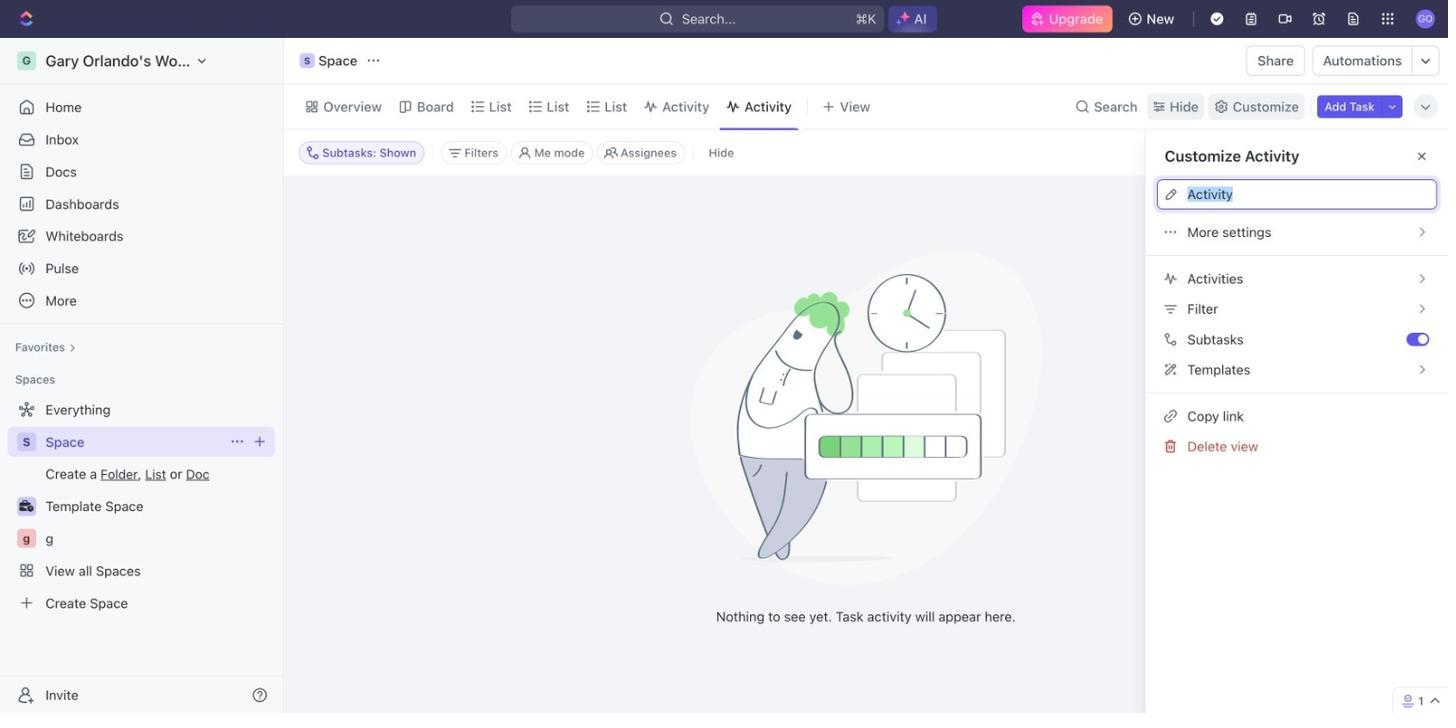 Task type: locate. For each thing, give the bounding box(es) containing it.
space, , element
[[300, 53, 315, 68], [17, 432, 36, 451]]

0 horizontal spatial space, , element
[[17, 432, 36, 451]]

0 vertical spatial space, , element
[[300, 53, 315, 68]]

None text field
[[1188, 187, 1429, 202]]

tree
[[8, 394, 275, 618]]

g, , element
[[17, 529, 36, 548]]



Task type: describe. For each thing, give the bounding box(es) containing it.
business time image
[[19, 501, 34, 512]]

1 vertical spatial space, , element
[[17, 432, 36, 451]]

tree inside the sidebar navigation
[[8, 394, 275, 618]]

gary orlando's workspace, , element
[[17, 51, 36, 70]]

Search tasks... text field
[[1249, 139, 1439, 167]]

sidebar navigation
[[0, 38, 288, 713]]

1 horizontal spatial space, , element
[[300, 53, 315, 68]]



Task type: vqa. For each thing, say whether or not it's contained in the screenshot.
Tree in the Sidebar navigation
yes



